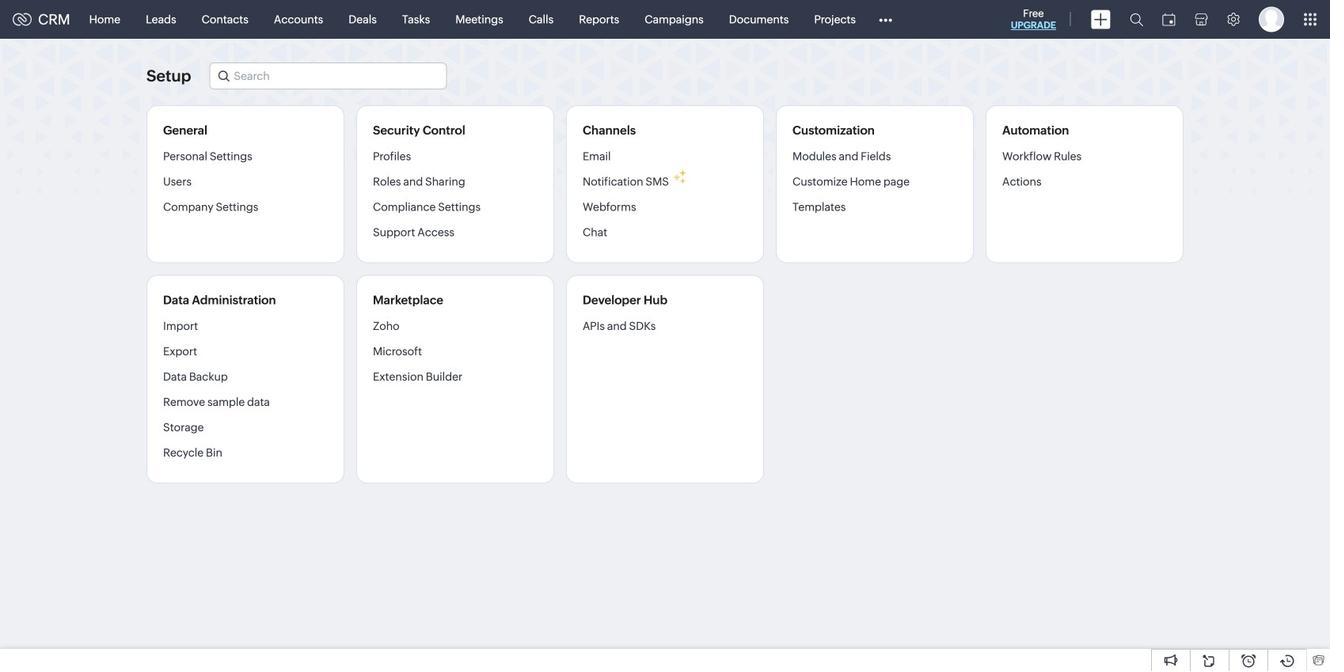 Task type: vqa. For each thing, say whether or not it's contained in the screenshot.
Create Menu element
yes



Task type: describe. For each thing, give the bounding box(es) containing it.
search element
[[1121, 0, 1153, 39]]

profile image
[[1259, 7, 1285, 32]]

profile element
[[1250, 0, 1294, 38]]



Task type: locate. For each thing, give the bounding box(es) containing it.
Other Modules field
[[869, 7, 903, 32]]

create menu element
[[1082, 0, 1121, 38]]

calendar image
[[1163, 13, 1176, 26]]

logo image
[[13, 13, 32, 26]]

Search text field
[[210, 63, 446, 89]]

create menu image
[[1091, 10, 1111, 29]]

search image
[[1130, 13, 1144, 26]]

None field
[[209, 63, 447, 90]]



